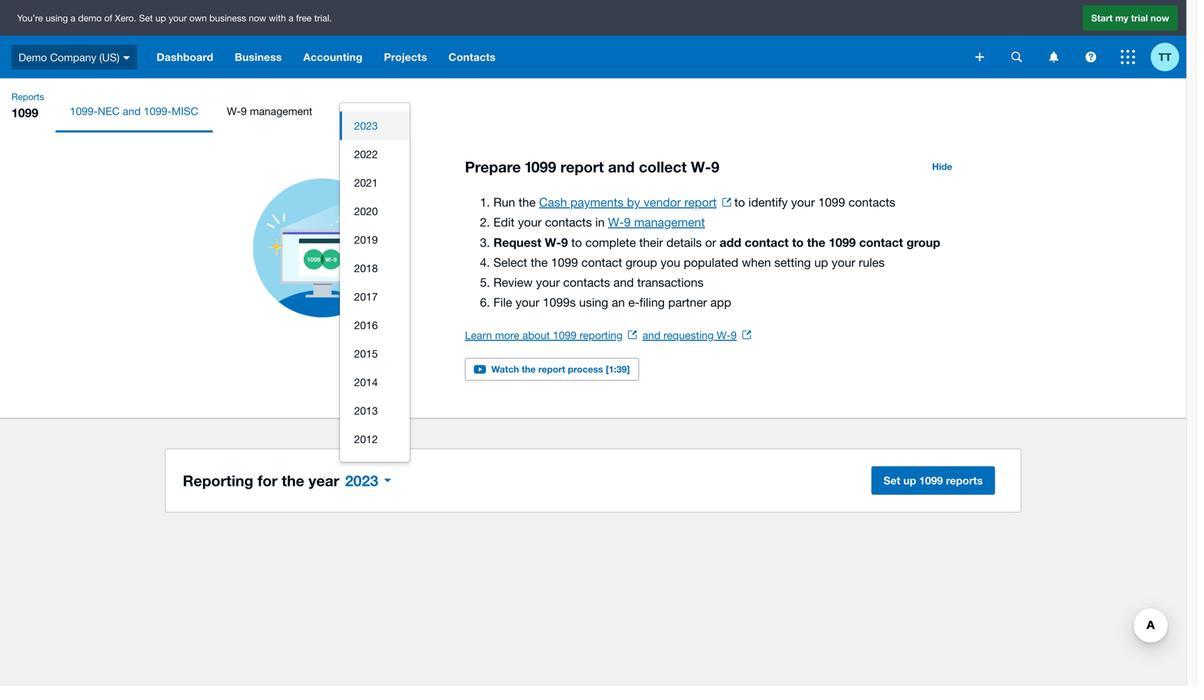 Task type: locate. For each thing, give the bounding box(es) containing it.
2017 button
[[340, 283, 410, 311]]

management down vendor
[[635, 215, 705, 229]]

w-
[[227, 105, 241, 117], [691, 158, 712, 176], [608, 215, 624, 229], [545, 235, 562, 250], [717, 329, 731, 342]]

management down business
[[250, 105, 313, 117]]

0 horizontal spatial now
[[249, 12, 266, 23]]

1 vertical spatial using
[[580, 296, 609, 309]]

2 vertical spatial report
[[539, 364, 566, 375]]

run
[[494, 195, 516, 209]]

0 horizontal spatial svg image
[[123, 56, 130, 60]]

0 vertical spatial up
[[155, 12, 166, 23]]

and
[[123, 105, 141, 117], [608, 158, 635, 176], [614, 276, 634, 289], [643, 329, 661, 342]]

up left reports
[[904, 474, 917, 487]]

projects
[[384, 51, 427, 63]]

2 horizontal spatial contact
[[860, 235, 904, 250]]

1 horizontal spatial now
[[1151, 12, 1170, 23]]

1 vertical spatial up
[[815, 256, 829, 270]]

reports link
[[6, 90, 50, 104]]

0 vertical spatial w-9 management link
[[213, 90, 327, 133]]

using right you're
[[46, 12, 68, 23]]

2015 button
[[340, 340, 410, 368]]

reporting
[[580, 329, 623, 342]]

0 horizontal spatial using
[[46, 12, 68, 23]]

dashboard
[[157, 51, 213, 63]]

contacts up 1099s
[[564, 276, 610, 289]]

9 down cash
[[562, 235, 568, 250]]

0 vertical spatial management
[[250, 105, 313, 117]]

report up payments
[[561, 158, 604, 176]]

the
[[519, 195, 536, 209], [808, 235, 826, 250], [531, 256, 548, 270], [522, 364, 536, 375], [282, 472, 305, 490]]

0 vertical spatial report
[[561, 158, 604, 176]]

and up the by on the right top of the page
[[608, 158, 635, 176]]

svg image right (us)
[[123, 56, 130, 60]]

and up an
[[614, 276, 634, 289]]

1099- right nec
[[144, 105, 172, 117]]

1099 inside button
[[920, 474, 944, 487]]

1 horizontal spatial group
[[907, 235, 941, 250]]

the inside 'button'
[[522, 364, 536, 375]]

your up request
[[518, 215, 542, 229]]

using
[[46, 12, 68, 23], [580, 296, 609, 309]]

0 vertical spatial set
[[139, 12, 153, 23]]

0 vertical spatial using
[[46, 12, 68, 23]]

to up the setting
[[793, 235, 804, 250]]

contact down complete
[[582, 256, 623, 270]]

9 down app
[[731, 329, 737, 342]]

1099 right "about"
[[553, 329, 577, 342]]

group containing 2023
[[340, 103, 410, 462]]

w-9 management link inside main content
[[608, 215, 705, 229]]

collect
[[639, 158, 687, 176]]

and requesting w-9
[[643, 329, 737, 342]]

1 horizontal spatial set
[[884, 474, 901, 487]]

2023 right "year"
[[345, 472, 379, 490]]

up
[[155, 12, 166, 23], [815, 256, 829, 270], [904, 474, 917, 487]]

up right xero.
[[155, 12, 166, 23]]

app
[[711, 296, 732, 309]]

w- right request
[[545, 235, 562, 250]]

2023 button
[[340, 112, 410, 140]]

now right trial
[[1151, 12, 1170, 23]]

0 vertical spatial 2023
[[354, 119, 378, 132]]

svg image
[[1122, 50, 1136, 64], [1012, 52, 1023, 62], [1050, 52, 1059, 62], [976, 53, 985, 61]]

1099-nec and 1099-misc link
[[56, 90, 213, 133]]

about
[[523, 329, 550, 342]]

edit your contacts in w-9 management request w-9 to complete their details or add contact to the 1099 contact group select the 1099 contact group you populated when setting up your rules review your contacts and transactions file your 1099s using an e-filing partner app
[[494, 215, 941, 309]]

2023 button
[[340, 467, 397, 495]]

9 down the by on the right top of the page
[[624, 215, 631, 229]]

1 horizontal spatial svg image
[[1086, 52, 1097, 62]]

report
[[561, 158, 604, 176], [685, 195, 717, 209], [539, 364, 566, 375]]

1 vertical spatial 2023
[[345, 472, 379, 490]]

you
[[661, 256, 681, 270]]

or
[[706, 236, 717, 250]]

a left free
[[289, 12, 294, 23]]

contact up rules
[[860, 235, 904, 250]]

w-9 management link down vendor
[[608, 215, 705, 229]]

svg image inside demo company (us) popup button
[[123, 56, 130, 60]]

1 vertical spatial management
[[635, 215, 705, 229]]

1 horizontal spatial up
[[815, 256, 829, 270]]

set up 1099 reports
[[884, 474, 983, 487]]

2023 up 2022
[[354, 119, 378, 132]]

1 vertical spatial group
[[626, 256, 658, 270]]

to left complete
[[572, 236, 582, 250]]

2012
[[354, 433, 378, 446]]

your left own
[[169, 12, 187, 23]]

management inside w-9 management 'link'
[[250, 105, 313, 117]]

your down review
[[516, 296, 540, 309]]

group
[[340, 103, 410, 462]]

1 horizontal spatial using
[[580, 296, 609, 309]]

w- right "in" at the top of the page
[[608, 215, 624, 229]]

learn more about 1099 reporting link
[[465, 329, 637, 342]]

reports 1099
[[11, 91, 44, 120]]

up right the setting
[[815, 256, 829, 270]]

1 horizontal spatial to
[[735, 195, 746, 209]]

now left with
[[249, 12, 266, 23]]

2 vertical spatial up
[[904, 474, 917, 487]]

demo
[[78, 12, 102, 23]]

svg image down start
[[1086, 52, 1097, 62]]

trial.
[[314, 12, 332, 23]]

you're
[[17, 12, 43, 23]]

report inside 'button'
[[539, 364, 566, 375]]

and right nec
[[123, 105, 141, 117]]

1099-nec and 1099-misc
[[70, 105, 198, 117]]

0 horizontal spatial a
[[71, 12, 75, 23]]

2013 button
[[340, 397, 410, 425]]

9 down business dropdown button at the left
[[241, 105, 247, 117]]

1099 down reports 'link'
[[11, 106, 38, 120]]

contacts
[[849, 195, 896, 209], [545, 215, 592, 229], [564, 276, 610, 289]]

contacts
[[449, 51, 496, 63]]

payments
[[571, 195, 624, 209]]

company
[[50, 51, 96, 63]]

2 a from the left
[[289, 12, 294, 23]]

your
[[169, 12, 187, 23], [792, 195, 815, 209], [518, 215, 542, 229], [832, 256, 856, 270], [536, 276, 560, 289], [516, 296, 540, 309]]

your right identify
[[792, 195, 815, 209]]

demo company (us) button
[[0, 36, 146, 78]]

management
[[250, 105, 313, 117], [635, 215, 705, 229]]

2023
[[354, 119, 378, 132], [345, 472, 379, 490]]

set
[[139, 12, 153, 23], [884, 474, 901, 487]]

[1:39]
[[606, 364, 630, 375]]

trial
[[1132, 12, 1149, 23]]

hide
[[933, 161, 953, 172]]

menu
[[56, 90, 1187, 133]]

2013
[[354, 405, 378, 417]]

2 horizontal spatial up
[[904, 474, 917, 487]]

2023 inside popup button
[[345, 472, 379, 490]]

w- down app
[[717, 329, 731, 342]]

contacts down cash
[[545, 215, 592, 229]]

0 horizontal spatial contact
[[582, 256, 623, 270]]

the right "watch"
[[522, 364, 536, 375]]

process
[[568, 364, 604, 375]]

1099 left reports
[[920, 474, 944, 487]]

0 horizontal spatial w-9 management link
[[213, 90, 327, 133]]

banner
[[0, 0, 1187, 78]]

1 horizontal spatial a
[[289, 12, 294, 23]]

a left demo
[[71, 12, 75, 23]]

using left an
[[580, 296, 609, 309]]

reports
[[11, 91, 44, 102]]

start my trial now
[[1092, 12, 1170, 23]]

1099- down company
[[70, 105, 98, 117]]

contacts up rules
[[849, 195, 896, 209]]

2023 inside button
[[354, 119, 378, 132]]

to
[[735, 195, 746, 209], [793, 235, 804, 250], [572, 236, 582, 250]]

cash payments by vendor report link
[[539, 195, 731, 209]]

of
[[104, 12, 112, 23]]

transactions
[[638, 276, 704, 289]]

1 vertical spatial set
[[884, 474, 901, 487]]

to identify your 1099 contacts
[[731, 195, 896, 209]]

contact up when
[[745, 235, 789, 250]]

1099-
[[70, 105, 98, 117], [144, 105, 172, 117]]

1 horizontal spatial contact
[[745, 235, 789, 250]]

a
[[71, 12, 75, 23], [289, 12, 294, 23]]

requesting
[[664, 329, 714, 342]]

w- right the collect
[[691, 158, 712, 176]]

to left identify
[[735, 195, 746, 209]]

2022 button
[[340, 140, 410, 169]]

w-9 management link down business
[[213, 90, 327, 133]]

1 vertical spatial w-9 management link
[[608, 215, 705, 229]]

business
[[210, 12, 246, 23]]

accounting button
[[293, 36, 373, 78]]

w-9 management link for reports 1099
[[213, 90, 327, 133]]

2 now from the left
[[1151, 12, 1170, 23]]

1 horizontal spatial 1099-
[[144, 105, 172, 117]]

w- right misc
[[227, 105, 241, 117]]

report left the process
[[539, 364, 566, 375]]

0 horizontal spatial set
[[139, 12, 153, 23]]

2012 button
[[340, 425, 410, 454]]

when
[[742, 256, 771, 270]]

svg image
[[1086, 52, 1097, 62], [123, 56, 130, 60]]

1099 inside reports 1099
[[11, 106, 38, 120]]

rules
[[859, 256, 885, 270]]

2 1099- from the left
[[144, 105, 172, 117]]

demo
[[19, 51, 47, 63]]

report right vendor
[[685, 195, 717, 209]]

2019
[[354, 234, 378, 246]]

9 right the collect
[[712, 158, 720, 176]]

main content
[[0, 133, 1187, 544]]

1 horizontal spatial management
[[635, 215, 705, 229]]

1 horizontal spatial w-9 management link
[[608, 215, 705, 229]]

0 horizontal spatial up
[[155, 12, 166, 23]]

group
[[907, 235, 941, 250], [626, 256, 658, 270]]

0 horizontal spatial 1099-
[[70, 105, 98, 117]]

0 horizontal spatial management
[[250, 105, 313, 117]]

2021 button
[[340, 169, 410, 197]]



Task type: vqa. For each thing, say whether or not it's contained in the screenshot.
2nd Paid from left
no



Task type: describe. For each thing, give the bounding box(es) containing it.
select a report year list box
[[340, 103, 410, 462]]

1 vertical spatial report
[[685, 195, 717, 209]]

own
[[189, 12, 207, 23]]

select
[[494, 256, 528, 270]]

2018
[[354, 262, 378, 275]]

nec
[[98, 105, 120, 117]]

prepare 1099 report and collect w-9
[[465, 158, 720, 176]]

2014
[[354, 376, 378, 389]]

management inside 'edit your contacts in w-9 management request w-9 to complete their details or add contact to the 1099 contact group select the 1099 contact group you populated when setting up your rules review your contacts and transactions file your 1099s using an e-filing partner app'
[[635, 215, 705, 229]]

set inside banner
[[139, 12, 153, 23]]

identify
[[749, 195, 788, 209]]

watch the report process [1:39]
[[492, 364, 630, 375]]

you're using a demo of xero. set up your own business now with a free trial.
[[17, 12, 332, 23]]

year
[[309, 472, 340, 490]]

1099 up cash
[[525, 158, 557, 176]]

reports
[[947, 474, 983, 487]]

2022
[[354, 148, 378, 160]]

vendor
[[644, 195, 681, 209]]

0 vertical spatial group
[[907, 235, 941, 250]]

reporting for the year
[[183, 472, 340, 490]]

2020 button
[[340, 197, 410, 226]]

in
[[596, 215, 605, 229]]

2016
[[354, 319, 378, 332]]

demo company (us)
[[19, 51, 120, 63]]

your up 1099s
[[536, 276, 560, 289]]

banner containing dashboard
[[0, 0, 1187, 78]]

w-9 management link for to identify your 1099 contacts
[[608, 215, 705, 229]]

dashboard link
[[146, 36, 224, 78]]

setting
[[775, 256, 811, 270]]

file
[[494, 296, 513, 309]]

complete
[[586, 236, 636, 250]]

1 a from the left
[[71, 12, 75, 23]]

using inside banner
[[46, 12, 68, 23]]

up inside banner
[[155, 12, 166, 23]]

1099 up 1099s
[[551, 256, 578, 270]]

2019 button
[[340, 226, 410, 254]]

partner
[[669, 296, 707, 309]]

1 1099- from the left
[[70, 105, 98, 117]]

report for [1:39]
[[539, 364, 566, 375]]

details
[[667, 236, 702, 250]]

1099 right identify
[[819, 195, 846, 209]]

request
[[494, 235, 542, 250]]

w-9 management
[[227, 105, 313, 117]]

the right the for
[[282, 472, 305, 490]]

free
[[296, 12, 312, 23]]

(us)
[[99, 51, 120, 63]]

your left rules
[[832, 256, 856, 270]]

learn more about 1099 reporting
[[465, 329, 623, 342]]

0 horizontal spatial group
[[626, 256, 658, 270]]

edit
[[494, 215, 515, 229]]

menu containing 1099-nec and 1099-misc
[[56, 90, 1187, 133]]

watch
[[492, 364, 519, 375]]

reporting
[[183, 472, 254, 490]]

1 now from the left
[[249, 12, 266, 23]]

2 vertical spatial contacts
[[564, 276, 610, 289]]

and down filing
[[643, 329, 661, 342]]

2021
[[354, 176, 378, 189]]

watch the report process [1:39] button
[[465, 358, 640, 381]]

1099 down to identify your 1099 contacts
[[829, 235, 856, 250]]

tt
[[1159, 51, 1172, 63]]

e-
[[629, 296, 640, 309]]

the right run
[[519, 195, 536, 209]]

1 vertical spatial contacts
[[545, 215, 592, 229]]

0 vertical spatial contacts
[[849, 195, 896, 209]]

tt button
[[1151, 36, 1187, 78]]

more
[[495, 329, 520, 342]]

2015
[[354, 348, 378, 360]]

and inside "link"
[[123, 105, 141, 117]]

filing
[[640, 296, 665, 309]]

review
[[494, 276, 533, 289]]

cash
[[539, 195, 567, 209]]

the up the setting
[[808, 235, 826, 250]]

2018 button
[[340, 254, 410, 283]]

accounting
[[303, 51, 363, 63]]

and inside 'edit your contacts in w-9 management request w-9 to complete their details or add contact to the 1099 contact group select the 1099 contact group you populated when setting up your rules review your contacts and transactions file your 1099s using an e-filing partner app'
[[614, 276, 634, 289]]

learn
[[465, 329, 492, 342]]

9 inside 'link'
[[241, 105, 247, 117]]

2 horizontal spatial to
[[793, 235, 804, 250]]

using inside 'edit your contacts in w-9 management request w-9 to complete their details or add contact to the 1099 contact group select the 1099 contact group you populated when setting up your rules review your contacts and transactions file your 1099s using an e-filing partner app'
[[580, 296, 609, 309]]

misc
[[172, 105, 198, 117]]

report for collect
[[561, 158, 604, 176]]

contacts button
[[438, 36, 507, 78]]

2014 button
[[340, 368, 410, 397]]

xero.
[[115, 12, 136, 23]]

the right select
[[531, 256, 548, 270]]

2017
[[354, 291, 378, 303]]

run the cash payments by vendor report
[[494, 195, 717, 209]]

their
[[640, 236, 663, 250]]

business button
[[224, 36, 293, 78]]

0 horizontal spatial to
[[572, 236, 582, 250]]

your inside banner
[[169, 12, 187, 23]]

up inside set up 1099 reports button
[[904, 474, 917, 487]]

for
[[258, 472, 278, 490]]

my
[[1116, 12, 1129, 23]]

business
[[235, 51, 282, 63]]

2016 button
[[340, 311, 410, 340]]

hide button
[[924, 155, 961, 178]]

1099s
[[543, 296, 576, 309]]

projects button
[[373, 36, 438, 78]]

prepare
[[465, 158, 521, 176]]

up inside 'edit your contacts in w-9 management request w-9 to complete their details or add contact to the 1099 contact group select the 1099 contact group you populated when setting up your rules review your contacts and transactions file your 1099s using an e-filing partner app'
[[815, 256, 829, 270]]

start
[[1092, 12, 1113, 23]]

set inside button
[[884, 474, 901, 487]]

and requesting w-9 link
[[643, 329, 751, 342]]

main content containing prepare 1099 report and collect w-9
[[0, 133, 1187, 544]]



